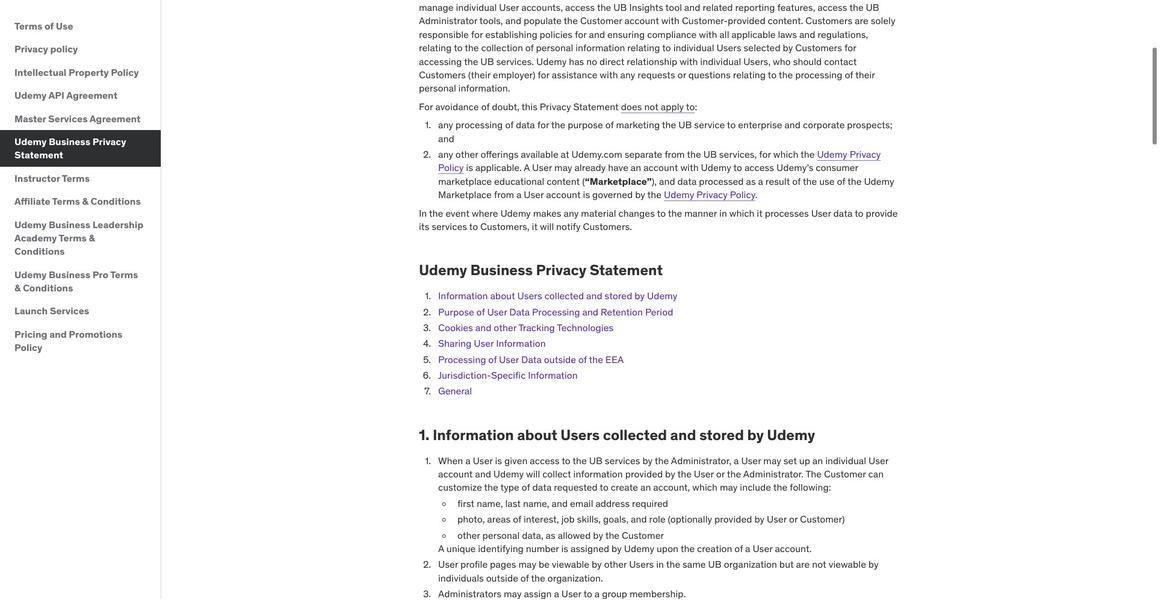 Task type: vqa. For each thing, say whether or not it's contained in the screenshot.
hours
no



Task type: describe. For each thing, give the bounding box(es) containing it.
customize
[[438, 481, 482, 494]]

2 viewable from the left
[[829, 559, 867, 571]]

information about users collected and stored by udemy purpose of user data processing and retention period cookies and other tracking technologies sharing user information processing of user data outside of the eea jurisdiction-specific information general
[[438, 290, 678, 397]]

service
[[695, 119, 725, 131]]

api
[[49, 89, 64, 101]]

1 vertical spatial users
[[561, 426, 600, 444]]

udemy up purpose
[[419, 261, 467, 280]]

unique
[[447, 543, 476, 555]]

administrator.
[[744, 468, 804, 480]]

period
[[646, 306, 674, 318]]

udemy business pro terms & conditions link
[[0, 263, 161, 300]]

account inside ), and data processed as a result of the use of the udemy marketplace from a user account is governed by the
[[546, 189, 581, 201]]

and up 'retention'
[[587, 290, 603, 302]]

at
[[561, 148, 570, 160]]

ub up information
[[589, 454, 603, 467]]

user right sharing
[[474, 337, 494, 349]]

to right "apply"
[[686, 100, 695, 113]]

privacy policy
[[14, 43, 78, 55]]

1 horizontal spatial from
[[665, 148, 685, 160]]

information about users collected and stored by udemy link
[[438, 290, 678, 302]]

2 vertical spatial statement
[[590, 261, 663, 280]]

but
[[780, 559, 794, 571]]

marketplace
[[438, 175, 492, 187]]

terms down instructor terms on the left top of page
[[52, 195, 80, 207]]

may up administrator. in the right of the page
[[764, 454, 782, 467]]

affiliate terms & conditions link
[[0, 190, 161, 213]]

user up administrator. in the right of the page
[[742, 454, 762, 467]]

may left "be"
[[519, 559, 537, 571]]

cookies and other tracking technologies link
[[438, 322, 614, 334]]

privacy down processed
[[697, 189, 728, 201]]

in the event where udemy makes any material changes to the manner in which it processes user data to provide its services to customers, it will notify customers.
[[419, 207, 898, 232]]

as inside when a user is given access to the ub services by the administrator, a user may set up an individual user account and udemy will collect information provided by the user or the administrator. the customer can customize the type of data requested to create an account, which may include the following: first name, last name, and email address required photo, areas of interest, job skills, goals, and role (optionally provided by user or customer) other personal data, as allowed by the customer a unique identifying number is assigned by udemy upon the creation of a user account. user profile pages may be viewable by other users in the same ub organization but are not viewable by individuals outside of the organization.
[[546, 529, 556, 541]]

the inside information about users collected and stored by udemy purpose of user data processing and retention period cookies and other tracking technologies sharing user information processing of user data outside of the eea jurisdiction-specific information general
[[589, 353, 603, 365]]

customers.
[[583, 220, 632, 232]]

1 horizontal spatial it
[[757, 207, 763, 219]]

0 vertical spatial statement
[[574, 100, 619, 113]]

is down allowed
[[562, 543, 569, 555]]

and up technologies
[[583, 306, 599, 318]]

other up marketplace
[[456, 148, 479, 160]]

and left corporate
[[785, 119, 801, 131]]

udemy up the type
[[494, 468, 524, 480]]

user up can
[[869, 454, 889, 467]]

udemy inside udemy business pro terms & conditions
[[14, 268, 47, 280]]

1 horizontal spatial &
[[82, 195, 88, 207]]

role
[[650, 513, 666, 525]]

is left given
[[495, 454, 502, 467]]

last
[[506, 497, 521, 509]]

1 horizontal spatial udemy business privacy statement
[[419, 261, 663, 280]]

udemy business leadership academy terms & conditions link
[[0, 213, 161, 263]]

1 vertical spatial customer
[[622, 529, 664, 541]]

terms up affiliate terms & conditions
[[62, 172, 90, 184]]

account.
[[775, 543, 812, 555]]

information up purpose
[[438, 290, 488, 302]]

a right when
[[466, 454, 471, 467]]

allowed
[[558, 529, 591, 541]]

following:
[[790, 481, 831, 494]]

technologies
[[557, 322, 614, 334]]

create
[[611, 481, 638, 494]]

user down administrator, in the right bottom of the page
[[694, 468, 714, 480]]

affiliate terms & conditions
[[14, 195, 141, 207]]

privacy policy link
[[0, 38, 161, 61]]

and left 'role' at the right bottom of the page
[[631, 513, 647, 525]]

user right when
[[473, 454, 493, 467]]

processing
[[456, 119, 503, 131]]

property
[[69, 66, 109, 78]]

to right changes
[[657, 207, 666, 219]]

when a user is given access to the ub services by the administrator, a user may set up an individual user account and udemy will collect information provided by the user or the administrator. the customer can customize the type of data requested to create an account, which may include the following: first name, last name, and email address required photo, areas of interest, job skills, goals, and role (optionally provided by user or customer) other personal data, as allowed by the customer a unique identifying number is assigned by udemy upon the creation of a user account. user profile pages may be viewable by other users in the same ub organization but are not viewable by individuals outside of the organization.
[[438, 454, 889, 584]]

and up administrator, in the right bottom of the page
[[671, 426, 697, 444]]

to left provide
[[855, 207, 864, 219]]

udemy up set
[[767, 426, 816, 444]]

2 name, from the left
[[523, 497, 550, 509]]

are
[[797, 559, 810, 571]]

processes
[[765, 207, 809, 219]]

where
[[472, 207, 498, 219]]

intellectual
[[14, 66, 66, 78]]

requested
[[554, 481, 598, 494]]

privacy up intellectual
[[14, 43, 48, 55]]

launch services
[[14, 305, 89, 317]]

0 vertical spatial provided
[[626, 468, 663, 480]]

1 name, from the left
[[477, 497, 503, 509]]

retention
[[601, 306, 643, 318]]

its
[[419, 220, 430, 232]]

udemy inside information about users collected and stored by udemy purpose of user data processing and retention period cookies and other tracking technologies sharing user information processing of user data outside of the eea jurisdiction-specific information general
[[647, 290, 678, 302]]

marketing
[[616, 119, 660, 131]]

intellectual property policy
[[14, 66, 139, 78]]

0 vertical spatial processing
[[532, 306, 580, 318]]

1 horizontal spatial customer
[[824, 468, 866, 480]]

with
[[681, 162, 699, 174]]

agreement for master services agreement
[[90, 112, 141, 124]]

business down customers,
[[471, 261, 533, 280]]

1 vertical spatial collected
[[603, 426, 667, 444]]

other up unique
[[458, 529, 480, 541]]

and inside ), and data processed as a result of the use of the udemy marketplace from a user account is governed by the
[[659, 175, 676, 187]]

instructor
[[14, 172, 60, 184]]

privacy right this
[[540, 100, 571, 113]]

from inside ), and data processed as a result of the use of the udemy marketplace from a user account is governed by the
[[494, 189, 514, 201]]

services,
[[720, 148, 757, 160]]

business for udemy business leadership academy terms & conditions link
[[49, 218, 90, 230]]

account inside when a user is given access to the ub services by the administrator, a user may set up an individual user account and udemy will collect information provided by the user or the administrator. the customer can customize the type of data requested to create an account, which may include the following: first name, last name, and email address required photo, areas of interest, job skills, goals, and role (optionally provided by user or customer) other personal data, as allowed by the customer a unique identifying number is assigned by udemy upon the creation of a user account. user profile pages may be viewable by other users in the same ub organization but are not viewable by individuals outside of the organization.
[[438, 468, 473, 480]]

corporate
[[803, 119, 845, 131]]

udemy business leadership academy terms & conditions
[[14, 218, 144, 257]]

pricing
[[14, 328, 47, 340]]

makes
[[533, 207, 562, 219]]

terms up privacy policy
[[14, 20, 42, 32]]

and down avoidance
[[438, 132, 455, 144]]

the
[[806, 468, 822, 480]]

as inside ), and data processed as a result of the use of the udemy marketplace from a user account is governed by the
[[746, 175, 756, 187]]

0 vertical spatial conditions
[[91, 195, 141, 207]]

conditions inside udemy business pro terms & conditions
[[23, 282, 73, 294]]

a left result
[[759, 175, 764, 187]]

and up "job"
[[552, 497, 568, 509]]

udemy inside udemy privacy policy
[[818, 148, 848, 160]]

data inside ), and data processed as a result of the use of the udemy marketplace from a user account is governed by the
[[678, 175, 697, 187]]

a right administrator, in the right bottom of the page
[[734, 454, 739, 467]]

will inside "in the event where udemy makes any material changes to the manner in which it processes user data to provide its services to customers, it will notify customers."
[[540, 220, 554, 232]]

& inside udemy business pro terms & conditions
[[14, 282, 21, 294]]

user up "organization" on the right of page
[[753, 543, 773, 555]]

doubt,
[[492, 100, 520, 113]]

upon
[[657, 543, 679, 555]]

address
[[596, 497, 630, 509]]

terms inside udemy business pro terms & conditions
[[110, 268, 138, 280]]

business for udemy business privacy statement link
[[49, 135, 90, 148]]

1. information about users collected and stored by udemy
[[419, 426, 816, 444]]

is applicable. a user may already have an account with udemy to access udemy's consumer marketplace educational content (
[[438, 162, 859, 187]]

up
[[800, 454, 811, 467]]

organization
[[724, 559, 778, 571]]

identifying
[[478, 543, 524, 555]]

and up customize
[[475, 468, 491, 480]]

outside inside information about users collected and stored by udemy purpose of user data processing and retention period cookies and other tracking technologies sharing user information processing of user data outside of the eea jurisdiction-specific information general
[[544, 353, 576, 365]]

1 vertical spatial for
[[760, 148, 771, 160]]

1 vertical spatial stored
[[700, 426, 744, 444]]

udemy api agreement
[[14, 89, 118, 101]]

to down information
[[600, 481, 609, 494]]

udemy up 'manner'
[[664, 189, 695, 201]]

marketplace
[[438, 189, 492, 201]]

use
[[820, 175, 835, 187]]

educational
[[494, 175, 545, 187]]

be
[[539, 559, 550, 571]]

0 vertical spatial data
[[510, 306, 530, 318]]

access inside 'is applicable. a user may already have an account with udemy to access udemy's consumer marketplace educational content ('
[[745, 162, 775, 174]]

tracking
[[519, 322, 555, 334]]

information down cookies and other tracking technologies link on the bottom
[[496, 337, 546, 349]]

apply
[[661, 100, 684, 113]]

services for launch
[[50, 305, 89, 317]]

users inside information about users collected and stored by udemy purpose of user data processing and retention period cookies and other tracking technologies sharing user information processing of user data outside of the eea jurisdiction-specific information general
[[518, 290, 543, 302]]

user up "individuals"
[[438, 559, 458, 571]]

general
[[438, 385, 472, 397]]

a down educational
[[517, 189, 522, 201]]

by inside information about users collected and stored by udemy purpose of user data processing and retention period cookies and other tracking technologies sharing user information processing of user data outside of the eea jurisdiction-specific information general
[[635, 290, 645, 302]]

udemy up master
[[14, 89, 47, 101]]

stored inside information about users collected and stored by udemy purpose of user data processing and retention period cookies and other tracking technologies sharing user information processing of user data outside of the eea jurisdiction-specific information general
[[605, 290, 633, 302]]

separate
[[625, 148, 663, 160]]

skills,
[[577, 513, 601, 525]]

this
[[522, 100, 538, 113]]

is inside 'is applicable. a user may already have an account with udemy to access udemy's consumer marketplace educational content ('
[[466, 162, 473, 174]]

information down processing of user data outside of the eea link
[[528, 369, 578, 381]]

1.
[[419, 426, 430, 444]]

1 vertical spatial udemy privacy policy link
[[664, 189, 756, 201]]

data inside "in the event where udemy makes any material changes to the manner in which it processes user data to provide its services to customers, it will notify customers."
[[834, 207, 853, 219]]

any for any processing of data for the purpose of marketing the ub service to enterprise and corporate prospects; and
[[438, 119, 453, 131]]

user inside "in the event where udemy makes any material changes to the manner in which it processes user data to provide its services to customers, it will notify customers."
[[812, 207, 832, 219]]

use
[[56, 20, 73, 32]]

in inside when a user is given access to the ub services by the administrator, a user may set up an individual user account and udemy will collect information provided by the user or the administrator. the customer can customize the type of data requested to create an account, which may include the following: first name, last name, and email address required photo, areas of interest, job skills, goals, and role (optionally provided by user or customer) other personal data, as allowed by the customer a unique identifying number is assigned by udemy upon the creation of a user account. user profile pages may be viewable by other users in the same ub organization but are not viewable by individuals outside of the organization.
[[657, 559, 664, 571]]

processing of user data outside of the eea link
[[438, 353, 624, 365]]

(optionally
[[668, 513, 713, 525]]

can
[[869, 468, 884, 480]]

intellectual property policy link
[[0, 61, 161, 84]]

0 vertical spatial or
[[717, 468, 725, 480]]

cookies
[[438, 322, 473, 334]]

policy
[[50, 43, 78, 55]]

ub left services,
[[704, 148, 717, 160]]



Task type: locate. For each thing, give the bounding box(es) containing it.
may inside 'is applicable. a user may already have an account with udemy to access udemy's consumer marketplace educational content ('
[[555, 162, 573, 174]]

1 horizontal spatial processing
[[532, 306, 580, 318]]

which up udemy's
[[774, 148, 799, 160]]

an inside 'is applicable. a user may already have an account with udemy to access udemy's consumer marketplace educational content ('
[[631, 162, 642, 174]]

1 horizontal spatial services
[[605, 454, 641, 467]]

0 vertical spatial for
[[538, 119, 549, 131]]

job
[[562, 513, 575, 525]]

user down educational
[[524, 189, 544, 201]]

2 vertical spatial any
[[564, 207, 579, 219]]

1 horizontal spatial about
[[517, 426, 558, 444]]

1 vertical spatial from
[[494, 189, 514, 201]]

udemy up 'period'
[[647, 290, 678, 302]]

0 vertical spatial stored
[[605, 290, 633, 302]]

interest,
[[524, 513, 559, 525]]

prospects;
[[848, 119, 893, 131]]

1 vertical spatial access
[[530, 454, 560, 467]]

affiliate
[[14, 195, 50, 207]]

any inside any processing of data for the purpose of marketing the ub service to enterprise and corporate prospects; and
[[438, 119, 453, 131]]

of
[[45, 20, 54, 32], [481, 100, 490, 113], [505, 119, 514, 131], [606, 119, 614, 131], [793, 175, 801, 187], [837, 175, 846, 187], [477, 306, 485, 318], [489, 353, 497, 365], [579, 353, 587, 365], [522, 481, 530, 494], [513, 513, 522, 525], [735, 543, 743, 555], [521, 572, 529, 584]]

as up number
[[546, 529, 556, 541]]

account
[[644, 162, 678, 174], [546, 189, 581, 201], [438, 468, 473, 480]]

statement up the instructor
[[14, 149, 63, 161]]

outside down tracking
[[544, 353, 576, 365]]

from up with
[[665, 148, 685, 160]]

first
[[458, 497, 475, 509]]

0 vertical spatial udemy privacy policy link
[[438, 148, 881, 174]]

business down affiliate terms & conditions
[[49, 218, 90, 230]]

0 vertical spatial an
[[631, 162, 642, 174]]

master services agreement link
[[0, 107, 161, 130]]

0 horizontal spatial udemy business privacy statement
[[14, 135, 126, 161]]

in down udemy privacy policy . at the top right of page
[[720, 207, 727, 219]]

data
[[516, 119, 535, 131], [678, 175, 697, 187], [834, 207, 853, 219], [533, 481, 552, 494]]

about inside information about users collected and stored by udemy purpose of user data processing and retention period cookies and other tracking technologies sharing user information processing of user data outside of the eea jurisdiction-specific information general
[[490, 290, 515, 302]]

changes
[[619, 207, 655, 219]]

1 vertical spatial account
[[546, 189, 581, 201]]

services inside "in the event where udemy makes any material changes to the manner in which it processes user data to provide its services to customers, it will notify customers."
[[432, 220, 467, 232]]

services
[[48, 112, 88, 124], [50, 305, 89, 317]]

0 vertical spatial as
[[746, 175, 756, 187]]

purpose of user data processing and retention period link
[[438, 306, 674, 318]]

data down use
[[834, 207, 853, 219]]

to
[[686, 100, 695, 113], [727, 119, 736, 131], [734, 162, 743, 174], [657, 207, 666, 219], [855, 207, 864, 219], [470, 220, 478, 232], [562, 454, 571, 467], [600, 481, 609, 494]]

0 horizontal spatial in
[[657, 559, 664, 571]]

policy up marketplace
[[438, 162, 464, 174]]

in
[[419, 207, 427, 219]]

0 horizontal spatial account
[[438, 468, 473, 480]]

business inside udemy business pro terms & conditions
[[49, 268, 90, 280]]

as up .
[[746, 175, 756, 187]]

1 horizontal spatial a
[[524, 162, 530, 174]]

enterprise
[[739, 119, 783, 131]]

0 vertical spatial not
[[645, 100, 659, 113]]

conditions up leadership
[[91, 195, 141, 207]]

will inside when a user is given access to the ub services by the administrator, a user may set up an individual user account and udemy will collect information provided by the user or the administrator. the customer can customize the type of data requested to create an account, which may include the following: first name, last name, and email address required photo, areas of interest, job skills, goals, and role (optionally provided by user or customer) other personal data, as allowed by the customer a unique identifying number is assigned by udemy upon the creation of a user account. user profile pages may be viewable by other users in the same ub organization but are not viewable by individuals outside of the organization.
[[526, 468, 540, 480]]

leadership
[[93, 218, 144, 230]]

notify
[[557, 220, 581, 232]]

statement up purpose
[[574, 100, 619, 113]]

have
[[608, 162, 629, 174]]

statement
[[574, 100, 619, 113], [14, 149, 63, 161], [590, 261, 663, 280]]

other down assigned
[[604, 559, 627, 571]]

0 vertical spatial a
[[524, 162, 530, 174]]

1 vertical spatial will
[[526, 468, 540, 480]]

policy down pricing
[[14, 342, 42, 354]]

0 horizontal spatial which
[[693, 481, 718, 494]]

collected up the purpose of user data processing and retention period link
[[545, 290, 584, 302]]

ub down creation on the bottom right
[[709, 559, 722, 571]]

0 horizontal spatial access
[[530, 454, 560, 467]]

udemy business privacy statement inside udemy business privacy statement link
[[14, 135, 126, 161]]

udemy left upon
[[624, 543, 655, 555]]

1 horizontal spatial collected
[[603, 426, 667, 444]]

is down (
[[583, 189, 590, 201]]

udemy's
[[777, 162, 814, 174]]

0 vertical spatial any
[[438, 119, 453, 131]]

policy for intellectual property policy
[[111, 66, 139, 78]]

content
[[547, 175, 580, 187]]

1 horizontal spatial stored
[[700, 426, 744, 444]]

privacy inside the udemy business privacy statement
[[93, 135, 126, 148]]

number
[[526, 543, 559, 555]]

2 vertical spatial account
[[438, 468, 473, 480]]

does
[[621, 100, 642, 113]]

0 vertical spatial services
[[432, 220, 467, 232]]

an right up
[[813, 454, 823, 467]]

to down the "where"
[[470, 220, 478, 232]]

may up content
[[555, 162, 573, 174]]

administrator,
[[671, 454, 732, 467]]

1 vertical spatial a
[[438, 543, 444, 555]]

individual
[[826, 454, 867, 467]]

launch
[[14, 305, 48, 317]]

1 vertical spatial as
[[546, 529, 556, 541]]

name,
[[477, 497, 503, 509], [523, 497, 550, 509]]

a inside 'is applicable. a user may already have an account with udemy to access udemy's consumer marketplace educational content ('
[[524, 162, 530, 174]]

will down given
[[526, 468, 540, 480]]

collected inside information about users collected and stored by udemy purpose of user data processing and retention period cookies and other tracking technologies sharing user information processing of user data outside of the eea jurisdiction-specific information general
[[545, 290, 584, 302]]

processing up jurisdiction-
[[438, 353, 486, 365]]

a left unique
[[438, 543, 444, 555]]

applicable.
[[476, 162, 522, 174]]

0 vertical spatial will
[[540, 220, 554, 232]]

business
[[49, 135, 90, 148], [49, 218, 90, 230], [471, 261, 533, 280], [49, 268, 90, 280]]

udemy business privacy statement link
[[0, 130, 161, 167]]

which down udemy privacy policy . at the top right of page
[[730, 207, 755, 219]]

given
[[505, 454, 528, 467]]

udemy inside udemy business leadership academy terms & conditions
[[14, 218, 47, 230]]

data down with
[[678, 175, 697, 187]]

udemy business privacy statement down master services agreement
[[14, 135, 126, 161]]

from down educational
[[494, 189, 514, 201]]

user
[[532, 162, 552, 174], [524, 189, 544, 201], [812, 207, 832, 219], [487, 306, 507, 318], [474, 337, 494, 349], [499, 353, 519, 365], [473, 454, 493, 467], [742, 454, 762, 467], [869, 454, 889, 467], [694, 468, 714, 480], [767, 513, 787, 525], [753, 543, 773, 555], [438, 559, 458, 571]]

agreement down udemy api agreement link
[[90, 112, 141, 124]]

0 horizontal spatial services
[[432, 220, 467, 232]]

provided up creation on the bottom right
[[715, 513, 753, 525]]

1 vertical spatial &
[[89, 232, 95, 244]]

processing
[[532, 306, 580, 318], [438, 353, 486, 365]]

specific
[[491, 369, 526, 381]]

may left include at right bottom
[[720, 481, 738, 494]]

1 horizontal spatial account
[[546, 189, 581, 201]]

and right "),"
[[659, 175, 676, 187]]

privacy inside udemy privacy policy
[[850, 148, 881, 160]]

and inside pricing and promotions policy
[[49, 328, 67, 340]]

2 vertical spatial conditions
[[23, 282, 73, 294]]

in inside "in the event where udemy makes any material changes to the manner in which it processes user data to provide its services to customers, it will notify customers."
[[720, 207, 727, 219]]

provided up create
[[626, 468, 663, 480]]

udemy privacy policy link down processed
[[664, 189, 756, 201]]

1 horizontal spatial access
[[745, 162, 775, 174]]

services up pricing and promotions policy
[[50, 305, 89, 317]]

terms of use
[[14, 20, 73, 32]]

for avoidance of doubt, this privacy statement does not apply to :
[[419, 100, 698, 113]]

a
[[759, 175, 764, 187], [517, 189, 522, 201], [466, 454, 471, 467], [734, 454, 739, 467], [746, 543, 751, 555]]

will
[[540, 220, 554, 232], [526, 468, 540, 480]]

ub inside any processing of data for the purpose of marketing the ub service to enterprise and corporate prospects; and
[[679, 119, 692, 131]]

customer down 'role' at the right bottom of the page
[[622, 529, 664, 541]]

0 vertical spatial customer
[[824, 468, 866, 480]]

policy inside udemy privacy policy
[[438, 162, 464, 174]]

data,
[[522, 529, 544, 541]]

instructor terms
[[14, 172, 90, 184]]

profile
[[461, 559, 488, 571]]

1 vertical spatial it
[[532, 220, 538, 232]]

0 vertical spatial in
[[720, 207, 727, 219]]

customer down individual at the right bottom
[[824, 468, 866, 480]]

users up the purpose of user data processing and retention period link
[[518, 290, 543, 302]]

data inside any processing of data for the purpose of marketing the ub service to enterprise and corporate prospects; and
[[516, 119, 535, 131]]

1 vertical spatial statement
[[14, 149, 63, 161]]

general link
[[438, 385, 472, 397]]

a up "organization" on the right of page
[[746, 543, 751, 555]]

1 vertical spatial services
[[50, 305, 89, 317]]

0 vertical spatial agreement
[[66, 89, 118, 101]]

0 horizontal spatial customer
[[622, 529, 664, 541]]

for
[[419, 100, 433, 113]]

privacy up information about users collected and stored by udemy link
[[536, 261, 587, 280]]

1 horizontal spatial not
[[813, 559, 827, 571]]

2 horizontal spatial which
[[774, 148, 799, 160]]

avoidance
[[436, 100, 479, 113]]

master services agreement
[[14, 112, 141, 124]]

services inside when a user is given access to the ub services by the administrator, a user may set up an individual user account and udemy will collect information provided by the user or the administrator. the customer can customize the type of data requested to create an account, which may include the following: first name, last name, and email address required photo, areas of interest, job skills, goals, and role (optionally provided by user or customer) other personal data, as allowed by the customer a unique identifying number is assigned by udemy upon the creation of a user account. user profile pages may be viewable by other users in the same ub organization but are not viewable by individuals outside of the organization.
[[605, 454, 641, 467]]

0 vertical spatial collected
[[545, 290, 584, 302]]

about up given
[[517, 426, 558, 444]]

agreement for udemy api agreement
[[66, 89, 118, 101]]

user down available
[[532, 162, 552, 174]]

name, up "interest,"
[[523, 497, 550, 509]]

account up customize
[[438, 468, 473, 480]]

udemy
[[14, 89, 47, 101], [14, 135, 47, 148], [818, 148, 848, 160], [701, 162, 732, 174], [864, 175, 895, 187], [664, 189, 695, 201], [501, 207, 531, 219], [14, 218, 47, 230], [419, 261, 467, 280], [14, 268, 47, 280], [647, 290, 678, 302], [767, 426, 816, 444], [494, 468, 524, 480], [624, 543, 655, 555]]

1 horizontal spatial as
[[746, 175, 756, 187]]

user up sharing user information link
[[487, 306, 507, 318]]

1 vertical spatial provided
[[715, 513, 753, 525]]

policy
[[111, 66, 139, 78], [438, 162, 464, 174], [730, 189, 756, 201], [14, 342, 42, 354]]

any for any other offerings available at udemy.com separate from the ub services, for which the
[[438, 148, 453, 160]]

user up account.
[[767, 513, 787, 525]]

policy inside pricing and promotions policy
[[14, 342, 42, 354]]

for
[[538, 119, 549, 131], [760, 148, 771, 160]]

0 horizontal spatial &
[[14, 282, 21, 294]]

user inside 'is applicable. a user may already have an account with udemy to access udemy's consumer marketplace educational content ('
[[532, 162, 552, 174]]

1 horizontal spatial users
[[561, 426, 600, 444]]

same
[[683, 559, 706, 571]]

services for master
[[48, 112, 88, 124]]

),
[[652, 175, 657, 187]]

material
[[581, 207, 616, 219]]

collect
[[543, 468, 571, 480]]

outside inside when a user is given access to the ub services by the administrator, a user may set up an individual user account and udemy will collect information provided by the user or the administrator. the customer can customize the type of data requested to create an account, which may include the following: first name, last name, and email address required photo, areas of interest, job skills, goals, and role (optionally provided by user or customer) other personal data, as allowed by the customer a unique identifying number is assigned by udemy upon the creation of a user account. user profile pages may be viewable by other users in the same ub organization but are not viewable by individuals outside of the organization.
[[486, 572, 519, 584]]

and up sharing user information link
[[476, 322, 492, 334]]

outside
[[544, 353, 576, 365], [486, 572, 519, 584]]

0 horizontal spatial viewable
[[552, 559, 590, 571]]

which inside "in the event where udemy makes any material changes to the manner in which it processes user data to provide its services to customers, it will notify customers."
[[730, 207, 755, 219]]

0 vertical spatial it
[[757, 207, 763, 219]]

1 vertical spatial outside
[[486, 572, 519, 584]]

ub
[[679, 119, 692, 131], [704, 148, 717, 160], [589, 454, 603, 467], [709, 559, 722, 571]]

0 horizontal spatial it
[[532, 220, 538, 232]]

udemy inside ), and data processed as a result of the use of the udemy marketplace from a user account is governed by the
[[864, 175, 895, 187]]

not right does
[[645, 100, 659, 113]]

1 vertical spatial an
[[813, 454, 823, 467]]

an down separate in the right top of the page
[[631, 162, 642, 174]]

result
[[766, 175, 790, 187]]

udemy inside 'is applicable. a user may already have an account with udemy to access udemy's consumer marketplace educational content ('
[[701, 162, 732, 174]]

offerings
[[481, 148, 519, 160]]

0 horizontal spatial stored
[[605, 290, 633, 302]]

customers,
[[481, 220, 530, 232]]

an up 'required' at the bottom right
[[641, 481, 651, 494]]

information
[[574, 468, 623, 480]]

processing down information about users collected and stored by udemy link
[[532, 306, 580, 318]]

1 vertical spatial udemy business privacy statement
[[419, 261, 663, 280]]

2 vertical spatial &
[[14, 282, 21, 294]]

is inside ), and data processed as a result of the use of the udemy marketplace from a user account is governed by the
[[583, 189, 590, 201]]

0 horizontal spatial about
[[490, 290, 515, 302]]

for inside any processing of data for the purpose of marketing the ub service to enterprise and corporate prospects; and
[[538, 119, 549, 131]]

1 viewable from the left
[[552, 559, 590, 571]]

2 vertical spatial which
[[693, 481, 718, 494]]

stored up administrator, in the right bottom of the page
[[700, 426, 744, 444]]

privacy
[[14, 43, 48, 55], [540, 100, 571, 113], [93, 135, 126, 148], [850, 148, 881, 160], [697, 189, 728, 201], [536, 261, 587, 280]]

eea
[[606, 353, 624, 365]]

data up cookies and other tracking technologies link on the bottom
[[510, 306, 530, 318]]

udemy up academy
[[14, 218, 47, 230]]

policy for udemy privacy policy .
[[730, 189, 756, 201]]

0 vertical spatial &
[[82, 195, 88, 207]]

name, up "areas"
[[477, 497, 503, 509]]

conditions inside udemy business leadership academy terms & conditions
[[14, 245, 65, 257]]

1 horizontal spatial name,
[[523, 497, 550, 509]]

data down collect
[[533, 481, 552, 494]]

users
[[518, 290, 543, 302], [561, 426, 600, 444], [629, 559, 654, 571]]

0 vertical spatial users
[[518, 290, 543, 302]]

is up marketplace
[[466, 162, 473, 174]]

1 vertical spatial data
[[522, 353, 542, 365]]

and down launch services
[[49, 328, 67, 340]]

to inside 'is applicable. a user may already have an account with udemy to access udemy's consumer marketplace educational content ('
[[734, 162, 743, 174]]

for right services,
[[760, 148, 771, 160]]

udemy business pro terms & conditions
[[14, 268, 138, 294]]

1 vertical spatial any
[[438, 148, 453, 160]]

udemy api agreement link
[[0, 84, 161, 107]]

udemy down master
[[14, 135, 47, 148]]

business down master services agreement
[[49, 135, 90, 148]]

1 horizontal spatial in
[[720, 207, 727, 219]]

any up notify
[[564, 207, 579, 219]]

udemy inside "in the event where udemy makes any material changes to the manner in which it processes user data to provide its services to customers, it will notify customers."
[[501, 207, 531, 219]]

photo,
[[458, 513, 485, 525]]

viewable up 'organization.'
[[552, 559, 590, 571]]

an
[[631, 162, 642, 174], [813, 454, 823, 467], [641, 481, 651, 494]]

1 vertical spatial agreement
[[90, 112, 141, 124]]

jurisdiction-specific information link
[[438, 369, 578, 381]]

(
[[582, 175, 585, 187]]

account inside 'is applicable. a user may already have an account with udemy to access udemy's consumer marketplace educational content ('
[[644, 162, 678, 174]]

business inside udemy business leadership academy terms & conditions
[[49, 218, 90, 230]]

2 horizontal spatial &
[[89, 232, 95, 244]]

policy for udemy privacy policy
[[438, 162, 464, 174]]

not inside when a user is given access to the ub services by the administrator, a user may set up an individual user account and udemy will collect information provided by the user or the administrator. the customer can customize the type of data requested to create an account, which may include the following: first name, last name, and email address required photo, areas of interest, job skills, goals, and role (optionally provided by user or customer) other personal data, as allowed by the customer a unique identifying number is assigned by udemy upon the creation of a user account. user profile pages may be viewable by other users in the same ub organization but are not viewable by individuals outside of the organization.
[[813, 559, 827, 571]]

1 horizontal spatial or
[[790, 513, 798, 525]]

user up specific
[[499, 353, 519, 365]]

udemy privacy policy .
[[664, 189, 758, 201]]

0 vertical spatial from
[[665, 148, 685, 160]]

pro
[[93, 268, 108, 280]]

"marketplace"
[[585, 175, 652, 187]]

business for udemy business pro terms & conditions link
[[49, 268, 90, 280]]

to inside any processing of data for the purpose of marketing the ub service to enterprise and corporate prospects; and
[[727, 119, 736, 131]]

in
[[720, 207, 727, 219], [657, 559, 664, 571]]

stored
[[605, 290, 633, 302], [700, 426, 744, 444]]

0 vertical spatial about
[[490, 290, 515, 302]]

conditions
[[91, 195, 141, 207], [14, 245, 65, 257], [23, 282, 73, 294]]

udemy privacy policy link up "),"
[[438, 148, 881, 174]]

a up educational
[[524, 162, 530, 174]]

data inside when a user is given access to the ub services by the administrator, a user may set up an individual user account and udemy will collect information provided by the user or the administrator. the customer can customize the type of data requested to create an account, which may include the following: first name, last name, and email address required photo, areas of interest, job skills, goals, and role (optionally provided by user or customer) other personal data, as allowed by the customer a unique identifying number is assigned by udemy upon the creation of a user account. user profile pages may be viewable by other users in the same ub organization but are not viewable by individuals outside of the organization.
[[533, 481, 552, 494]]

instructor terms link
[[0, 167, 161, 190]]

0 horizontal spatial users
[[518, 290, 543, 302]]

udemy up "consumer"
[[818, 148, 848, 160]]

terms inside udemy business leadership academy terms & conditions
[[59, 232, 87, 244]]

outside down "pages"
[[486, 572, 519, 584]]

areas
[[487, 513, 511, 525]]

or down administrator, in the right bottom of the page
[[717, 468, 725, 480]]

information up when
[[433, 426, 514, 444]]

a inside when a user is given access to the ub services by the administrator, a user may set up an individual user account and udemy will collect information provided by the user or the administrator. the customer can customize the type of data requested to create an account, which may include the following: first name, last name, and email address required photo, areas of interest, job skills, goals, and role (optionally provided by user or customer) other personal data, as allowed by the customer a unique identifying number is assigned by udemy upon the creation of a user account. user profile pages may be viewable by other users in the same ub organization but are not viewable by individuals outside of the organization.
[[438, 543, 444, 555]]

0 horizontal spatial collected
[[545, 290, 584, 302]]

1 vertical spatial in
[[657, 559, 664, 571]]

& inside udemy business leadership academy terms & conditions
[[89, 232, 95, 244]]

0 horizontal spatial provided
[[626, 468, 663, 480]]

1 vertical spatial services
[[605, 454, 641, 467]]

access inside when a user is given access to the ub services by the administrator, a user may set up an individual user account and udemy will collect information provided by the user or the administrator. the customer can customize the type of data requested to create an account, which may include the following: first name, last name, and email address required photo, areas of interest, job skills, goals, and role (optionally provided by user or customer) other personal data, as allowed by the customer a unique identifying number is assigned by udemy upon the creation of a user account. user profile pages may be viewable by other users in the same ub organization but are not viewable by individuals outside of the organization.
[[530, 454, 560, 467]]

viewable right are at the right bottom of page
[[829, 559, 867, 571]]

terms of use link
[[0, 14, 161, 38]]

business inside the udemy business privacy statement
[[49, 135, 90, 148]]

to up collect
[[562, 454, 571, 467]]

0 horizontal spatial processing
[[438, 353, 486, 365]]

about up cookies and other tracking technologies link on the bottom
[[490, 290, 515, 302]]

any inside "in the event where udemy makes any material changes to the manner in which it processes user data to provide its services to customers, it will notify customers."
[[564, 207, 579, 219]]

2 vertical spatial users
[[629, 559, 654, 571]]

1 vertical spatial processing
[[438, 353, 486, 365]]

data down this
[[516, 119, 535, 131]]

1 vertical spatial about
[[517, 426, 558, 444]]

0 horizontal spatial not
[[645, 100, 659, 113]]

user inside ), and data processed as a result of the use of the udemy marketplace from a user account is governed by the
[[524, 189, 544, 201]]

is
[[466, 162, 473, 174], [583, 189, 590, 201], [495, 454, 502, 467], [562, 543, 569, 555]]

& down leadership
[[89, 232, 95, 244]]

by inside ), and data processed as a result of the use of the udemy marketplace from a user account is governed by the
[[636, 189, 646, 201]]

0 vertical spatial outside
[[544, 353, 576, 365]]

users inside when a user is given access to the ub services by the administrator, a user may set up an individual user account and udemy will collect information provided by the user or the administrator. the customer can customize the type of data requested to create an account, which may include the following: first name, last name, and email address required photo, areas of interest, job skills, goals, and role (optionally provided by user or customer) other personal data, as allowed by the customer a unique identifying number is assigned by udemy upon the creation of a user account. user profile pages may be viewable by other users in the same ub organization but are not viewable by individuals outside of the organization.
[[629, 559, 654, 571]]

0 vertical spatial access
[[745, 162, 775, 174]]

1 horizontal spatial provided
[[715, 513, 753, 525]]

2 vertical spatial an
[[641, 481, 651, 494]]

account down content
[[546, 189, 581, 201]]

0 horizontal spatial from
[[494, 189, 514, 201]]

conditions down academy
[[14, 245, 65, 257]]

jurisdiction-
[[438, 369, 491, 381]]

0 vertical spatial which
[[774, 148, 799, 160]]

udemy inside the udemy business privacy statement
[[14, 135, 47, 148]]

access
[[745, 162, 775, 174], [530, 454, 560, 467]]

other inside information about users collected and stored by udemy purpose of user data processing and retention period cookies and other tracking technologies sharing user information processing of user data outside of the eea jurisdiction-specific information general
[[494, 322, 517, 334]]

for down this
[[538, 119, 549, 131]]

0 horizontal spatial outside
[[486, 572, 519, 584]]

udemy privacy policy
[[438, 148, 881, 174]]

0 vertical spatial udemy business privacy statement
[[14, 135, 126, 161]]

1 vertical spatial which
[[730, 207, 755, 219]]

which inside when a user is given access to the ub services by the administrator, a user may set up an individual user account and udemy will collect information provided by the user or the administrator. the customer can customize the type of data requested to create an account, which may include the following: first name, last name, and email address required photo, areas of interest, job skills, goals, and role (optionally provided by user or customer) other personal data, as allowed by the customer a unique identifying number is assigned by udemy upon the creation of a user account. user profile pages may be viewable by other users in the same ub organization but are not viewable by individuals outside of the organization.
[[693, 481, 718, 494]]



